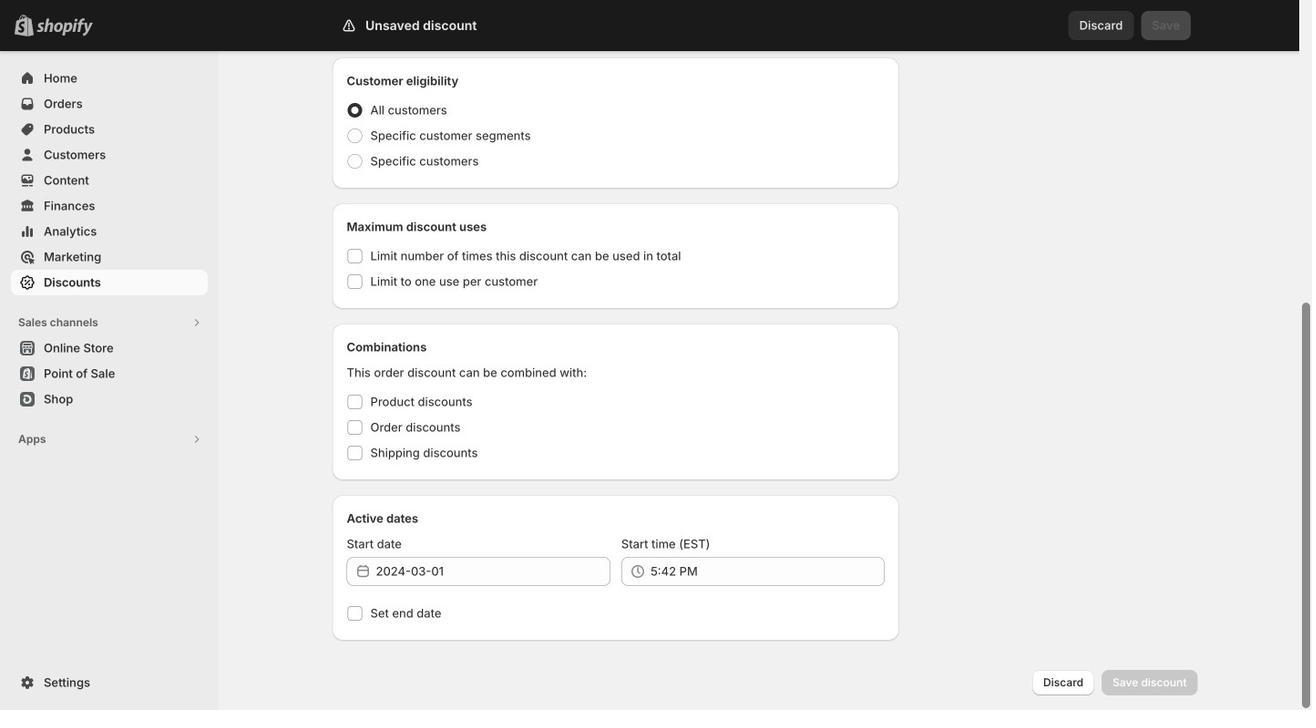 Task type: vqa. For each thing, say whether or not it's contained in the screenshot.
THE PLNTS GIFT CARD
no



Task type: describe. For each thing, give the bounding box(es) containing it.
Enter time text field
[[651, 557, 885, 586]]



Task type: locate. For each thing, give the bounding box(es) containing it.
YYYY-MM-DD text field
[[376, 557, 611, 586]]

shopify image
[[36, 18, 93, 36]]



